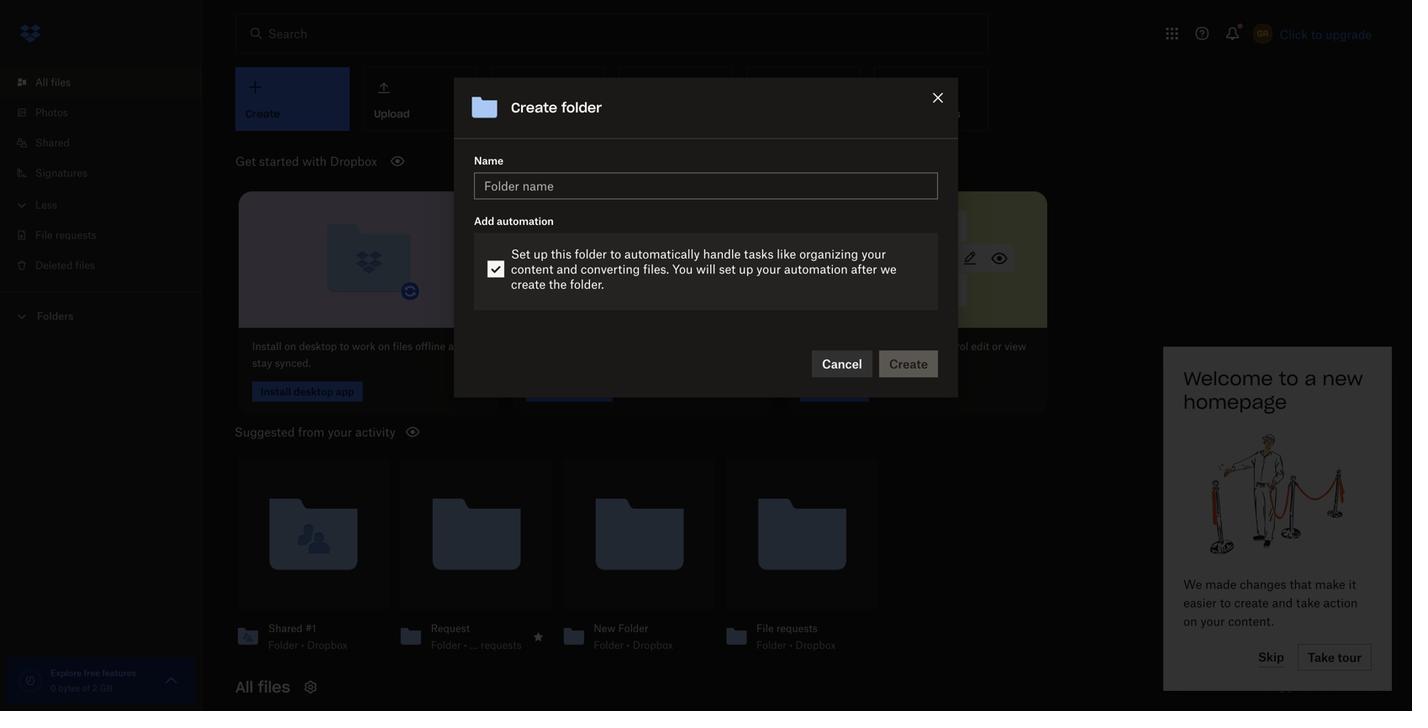 Task type: describe. For each thing, give the bounding box(es) containing it.
get started with dropbox
[[235, 154, 377, 169]]

the
[[549, 278, 567, 292]]

dropbox for shared #1 folder • dropbox
[[307, 640, 348, 652]]

will
[[696, 262, 716, 277]]

started
[[259, 154, 299, 169]]

cancel button
[[812, 351, 872, 378]]

only you have access
[[1263, 682, 1365, 694]]

deleted
[[35, 259, 73, 272]]

shared #1 button
[[268, 622, 359, 636]]

have
[[1308, 682, 1330, 694]]

files inside install on desktop to work on files offline and stay synced.
[[393, 340, 413, 353]]

on inside we made changes that make it easier to create and take action on your content.
[[1183, 615, 1197, 629]]

suggested
[[234, 425, 295, 440]]

create folder inside button
[[502, 107, 570, 120]]

you
[[672, 262, 693, 277]]

control
[[935, 340, 968, 353]]

request folder • … requests
[[431, 623, 522, 652]]

photos link
[[13, 97, 202, 128]]

get signatures
[[885, 107, 960, 120]]

folder inside request folder • … requests
[[431, 640, 461, 652]]

like
[[777, 247, 796, 262]]

after
[[851, 262, 877, 277]]

your right from on the bottom of the page
[[328, 425, 352, 440]]

signatures link
[[13, 158, 202, 188]]

automatically
[[624, 247, 700, 262]]

files inside 'share files with anyone and control edit or view access.'
[[831, 340, 851, 353]]

add automation
[[474, 215, 554, 228]]

create inside dialog
[[511, 99, 557, 117]]

all files inside list item
[[35, 76, 71, 89]]

• for new
[[627, 640, 630, 652]]

dropbox right started
[[330, 154, 377, 169]]

folder for shared #1 folder • dropbox
[[268, 640, 298, 652]]

explore
[[50, 669, 82, 679]]

shared #1 folder • dropbox
[[268, 623, 348, 652]]

signatures
[[35, 167, 87, 179]]

folder inside button
[[540, 107, 570, 120]]

gb
[[100, 684, 113, 694]]

list containing all files
[[0, 57, 202, 292]]

from
[[298, 425, 324, 440]]

and inside 'share files with anyone and control edit or view access.'
[[914, 340, 932, 353]]

a
[[1304, 367, 1316, 391]]

folders
[[37, 310, 74, 323]]

folder for new folder folder • dropbox
[[594, 640, 624, 652]]

quota usage element
[[17, 668, 44, 695]]

access
[[1333, 682, 1365, 694]]

upgrade
[[1325, 27, 1372, 42]]

access.
[[800, 357, 835, 370]]

new folder folder • dropbox
[[594, 623, 673, 652]]

that
[[1290, 578, 1312, 592]]

set up this folder to automatically handle tasks like organizing your content and converting files. you will set up your automation after we create the folder.
[[511, 247, 897, 292]]

anyone
[[877, 340, 912, 353]]

folder • dropbox button for file requests
[[756, 639, 847, 653]]

create folder button
[[491, 67, 605, 131]]

cancel
[[822, 357, 862, 372]]

1 horizontal spatial on
[[378, 340, 390, 353]]

handle
[[703, 247, 741, 262]]

to right the click
[[1311, 27, 1322, 42]]

get signatures button
[[874, 67, 988, 131]]

make
[[1315, 578, 1345, 592]]

get for get signatures
[[885, 107, 903, 120]]

create folder inside dialog
[[511, 99, 602, 117]]

we
[[1183, 578, 1202, 592]]

view
[[1005, 340, 1026, 353]]

easier
[[1183, 596, 1217, 611]]

get for get started with dropbox
[[235, 154, 256, 169]]

offline
[[415, 340, 445, 353]]

changes
[[1240, 578, 1286, 592]]

and inside set up this folder to automatically handle tasks like organizing your content and converting files. you will set up your automation after we create the folder.
[[557, 262, 577, 277]]

folder inside set up this folder to automatically handle tasks like organizing your content and converting files. you will set up your automation after we create the folder.
[[575, 247, 607, 262]]

folder • dropbox button for shared #1
[[268, 639, 359, 653]]

folder • dropbox button for new folder
[[594, 639, 684, 653]]

requests inside request folder • … requests
[[481, 640, 522, 652]]

shared link
[[13, 128, 202, 158]]

activity
[[355, 425, 396, 440]]

explore free features 0 bytes of 2 gb
[[50, 669, 136, 694]]

desktop
[[299, 340, 337, 353]]

less image
[[13, 197, 30, 214]]

file requests button
[[756, 622, 847, 636]]

file requests folder • dropbox
[[756, 623, 836, 652]]

all inside list item
[[35, 76, 48, 89]]

signatures
[[906, 107, 960, 120]]

action
[[1323, 596, 1358, 611]]

install on desktop to work on files offline and stay synced.
[[252, 340, 466, 370]]

we made changes that make it easier to create and take action on your content.
[[1183, 578, 1358, 629]]

bytes
[[58, 684, 80, 694]]

your up after
[[862, 247, 886, 262]]

to inside we made changes that make it easier to create and take action on your content.
[[1220, 596, 1231, 611]]

less
[[35, 199, 57, 211]]

dropbox for file requests folder • dropbox
[[795, 640, 836, 652]]

of
[[82, 684, 90, 694]]

only
[[1263, 682, 1285, 694]]

create inside button
[[502, 107, 536, 120]]

suggested from your activity
[[234, 425, 396, 440]]

we
[[880, 262, 897, 277]]

tasks
[[744, 247, 774, 262]]

set
[[719, 262, 736, 277]]

made
[[1205, 578, 1237, 592]]

or
[[992, 340, 1002, 353]]

photos
[[35, 106, 68, 119]]

welcome
[[1183, 367, 1273, 391]]

0 horizontal spatial on
[[284, 340, 296, 353]]

dialog image. image
[[1210, 428, 1345, 562]]

create inside we made changes that make it easier to create and take action on your content.
[[1234, 596, 1269, 611]]

files down shared #1 folder • dropbox
[[258, 678, 290, 698]]

it
[[1349, 578, 1356, 592]]



Task type: locate. For each thing, give the bounding box(es) containing it.
• inside shared #1 folder • dropbox
[[301, 640, 304, 652]]

your down tasks
[[756, 262, 781, 277]]

0 horizontal spatial with
[[302, 154, 327, 169]]

files right "deleted"
[[75, 259, 95, 272]]

file for file requests folder • dropbox
[[756, 623, 774, 635]]

share files with anyone and control edit or view access.
[[800, 340, 1026, 370]]

file requests
[[35, 229, 96, 242]]

dropbox inside shared #1 folder • dropbox
[[307, 640, 348, 652]]

0 horizontal spatial automation
[[497, 215, 554, 228]]

your down easier
[[1200, 615, 1225, 629]]

edit
[[971, 340, 989, 353]]

add
[[474, 215, 494, 228]]

dropbox down the shared #1 button
[[307, 640, 348, 652]]

1 horizontal spatial shared
[[268, 623, 303, 635]]

create folder dialog
[[454, 78, 958, 398]]

1 vertical spatial get
[[235, 154, 256, 169]]

shared left '#1'
[[268, 623, 303, 635]]

up right set
[[739, 262, 753, 277]]

all files
[[35, 76, 71, 89], [235, 678, 290, 698]]

1 horizontal spatial file
[[756, 623, 774, 635]]

to down made
[[1220, 596, 1231, 611]]

dropbox inside file requests folder • dropbox
[[795, 640, 836, 652]]

• inside new folder folder • dropbox
[[627, 640, 630, 652]]

create down the content
[[511, 278, 546, 292]]

folder for file requests folder • dropbox
[[756, 640, 787, 652]]

content.
[[1228, 615, 1274, 629]]

1 horizontal spatial folder • dropbox button
[[594, 639, 684, 653]]

0 vertical spatial up
[[533, 247, 548, 262]]

1 horizontal spatial all files
[[235, 678, 290, 698]]

folder • dropbox button down the shared #1 button
[[268, 639, 359, 653]]

files up cancel
[[831, 340, 851, 353]]

with for started
[[302, 154, 327, 169]]

to inside welcome to a new homepage
[[1279, 367, 1299, 391]]

to up 'converting'
[[610, 247, 621, 262]]

0 vertical spatial all files
[[35, 76, 71, 89]]

file inside file requests folder • dropbox
[[756, 623, 774, 635]]

up up the content
[[533, 247, 548, 262]]

0 horizontal spatial requests
[[55, 229, 96, 242]]

all files list item
[[0, 67, 202, 97]]

on down easier
[[1183, 615, 1197, 629]]

folder down the shared #1 button
[[268, 640, 298, 652]]

0 vertical spatial shared
[[35, 137, 70, 149]]

4 • from the left
[[789, 640, 793, 652]]

folder.
[[570, 278, 604, 292]]

your inside we made changes that make it easier to create and take action on your content.
[[1200, 615, 1225, 629]]

• for file
[[789, 640, 793, 652]]

0 horizontal spatial all files
[[35, 76, 71, 89]]

files
[[51, 76, 71, 89], [75, 259, 95, 272], [393, 340, 413, 353], [831, 340, 851, 353], [258, 678, 290, 698]]

dropbox down file requests button
[[795, 640, 836, 652]]

files inside the all files link
[[51, 76, 71, 89]]

0 vertical spatial all
[[35, 76, 48, 89]]

file
[[35, 229, 53, 242], [756, 623, 774, 635]]

folder right new
[[618, 623, 648, 635]]

0 horizontal spatial shared
[[35, 137, 70, 149]]

you
[[1288, 682, 1305, 694]]

files left offline
[[393, 340, 413, 353]]

list
[[0, 57, 202, 292]]

requests inside file requests folder • dropbox
[[776, 623, 818, 635]]

all files up photos
[[35, 76, 71, 89]]

shared for shared #1 folder • dropbox
[[268, 623, 303, 635]]

shared inside shared #1 folder • dropbox
[[268, 623, 303, 635]]

install
[[252, 340, 282, 353]]

1 vertical spatial requests
[[776, 623, 818, 635]]

1 vertical spatial automation
[[784, 262, 848, 277]]

0 horizontal spatial create
[[511, 278, 546, 292]]

2 horizontal spatial folder • dropbox button
[[756, 639, 847, 653]]

and inside install on desktop to work on files offline and stay synced.
[[448, 340, 466, 353]]

folder down new
[[594, 640, 624, 652]]

work
[[352, 340, 376, 353]]

0 horizontal spatial folder • dropbox button
[[268, 639, 359, 653]]

to inside set up this folder to automatically handle tasks like organizing your content and converting files. you will set up your automation after we create the folder.
[[610, 247, 621, 262]]

0 vertical spatial get
[[885, 107, 903, 120]]

0 horizontal spatial get
[[235, 154, 256, 169]]

all
[[35, 76, 48, 89], [235, 678, 253, 698]]

files up photos
[[51, 76, 71, 89]]

1 • from the left
[[301, 640, 304, 652]]

1 vertical spatial create
[[1234, 596, 1269, 611]]

on right work
[[378, 340, 390, 353]]

new folder button
[[594, 622, 684, 636]]

folder
[[561, 99, 602, 117], [540, 107, 570, 120], [575, 247, 607, 262]]

folder • dropbox button down file requests button
[[756, 639, 847, 653]]

1 vertical spatial shared
[[268, 623, 303, 635]]

create up content. in the right bottom of the page
[[1234, 596, 1269, 611]]

create inside set up this folder to automatically handle tasks like organizing your content and converting files. you will set up your automation after we create the folder.
[[511, 278, 546, 292]]

requests for file requests
[[55, 229, 96, 242]]

1 horizontal spatial all
[[235, 678, 253, 698]]

deleted files link
[[13, 250, 202, 281]]

dropbox down new folder button
[[633, 640, 673, 652]]

1 horizontal spatial automation
[[784, 262, 848, 277]]

free
[[84, 669, 100, 679]]

0 horizontal spatial all
[[35, 76, 48, 89]]

1 vertical spatial file
[[756, 623, 774, 635]]

• down the shared #1 button
[[301, 640, 304, 652]]

request button
[[431, 622, 522, 636]]

0 vertical spatial with
[[302, 154, 327, 169]]

get inside button
[[885, 107, 903, 120]]

to left work
[[340, 340, 349, 353]]

…
[[470, 640, 478, 652]]

and inside we made changes that make it easier to create and take action on your content.
[[1272, 596, 1293, 611]]

to left a
[[1279, 367, 1299, 391]]

folder inside file requests folder • dropbox
[[756, 640, 787, 652]]

1 horizontal spatial up
[[739, 262, 753, 277]]

•
[[301, 640, 304, 652], [464, 640, 467, 652], [627, 640, 630, 652], [789, 640, 793, 652]]

• inside file requests folder • dropbox
[[789, 640, 793, 652]]

2
[[92, 684, 97, 694]]

file for file requests
[[35, 229, 53, 242]]

to
[[1311, 27, 1322, 42], [610, 247, 621, 262], [340, 340, 349, 353], [1279, 367, 1299, 391], [1220, 596, 1231, 611]]

click to upgrade link
[[1280, 27, 1372, 42]]

requests inside "link"
[[55, 229, 96, 242]]

files.
[[643, 262, 669, 277]]

shared
[[35, 137, 70, 149], [268, 623, 303, 635]]

1 horizontal spatial with
[[854, 340, 875, 353]]

Name text field
[[484, 177, 928, 196]]

share
[[800, 340, 828, 353]]

content
[[511, 262, 553, 277]]

folder • dropbox button down new folder button
[[594, 639, 684, 653]]

1 horizontal spatial get
[[885, 107, 903, 120]]

all files link
[[13, 67, 202, 97]]

dropbox for new folder folder • dropbox
[[633, 640, 673, 652]]

and down this
[[557, 262, 577, 277]]

• for shared
[[301, 640, 304, 652]]

get left started
[[235, 154, 256, 169]]

with up cancel
[[854, 340, 875, 353]]

and left control
[[914, 340, 932, 353]]

with for files
[[854, 340, 875, 353]]

file requests link
[[13, 220, 202, 250]]

dropbox inside new folder folder • dropbox
[[633, 640, 673, 652]]

0 horizontal spatial up
[[533, 247, 548, 262]]

converting
[[581, 262, 640, 277]]

2 • from the left
[[464, 640, 467, 652]]

name
[[474, 155, 503, 167]]

folder down request
[[431, 640, 461, 652]]

click to upgrade
[[1280, 27, 1372, 42]]

0 vertical spatial create
[[511, 278, 546, 292]]

2 folder • dropbox button from the left
[[594, 639, 684, 653]]

1 folder • dropbox button from the left
[[268, 639, 359, 653]]

homepage
[[1183, 391, 1287, 414]]

stay
[[252, 357, 272, 370]]

1 vertical spatial up
[[739, 262, 753, 277]]

automation up set
[[497, 215, 554, 228]]

folder down file requests button
[[756, 640, 787, 652]]

automation inside set up this folder to automatically handle tasks like organizing your content and converting files. you will set up your automation after we create the folder.
[[784, 262, 848, 277]]

0 vertical spatial file
[[35, 229, 53, 242]]

create folder
[[511, 99, 602, 117], [502, 107, 570, 120]]

organizing
[[799, 247, 858, 262]]

all files down shared #1 folder • dropbox
[[235, 678, 290, 698]]

automation down 'organizing'
[[784, 262, 848, 277]]

and
[[557, 262, 577, 277], [448, 340, 466, 353], [914, 340, 932, 353], [1272, 596, 1293, 611]]

features
[[102, 669, 136, 679]]

and left 'take'
[[1272, 596, 1293, 611]]

• left …
[[464, 640, 467, 652]]

your
[[862, 247, 886, 262], [756, 262, 781, 277], [328, 425, 352, 440], [1200, 615, 1225, 629]]

requests for file requests folder • dropbox
[[776, 623, 818, 635]]

get
[[885, 107, 903, 120], [235, 154, 256, 169]]

take
[[1296, 596, 1320, 611]]

synced.
[[275, 357, 311, 370]]

dropbox image
[[13, 17, 47, 50]]

click
[[1280, 27, 1308, 42]]

folder • … requests button
[[431, 639, 522, 653]]

dropbox
[[330, 154, 377, 169], [307, 640, 348, 652], [633, 640, 673, 652], [795, 640, 836, 652]]

to inside install on desktop to work on files offline and stay synced.
[[340, 340, 349, 353]]

folders button
[[0, 303, 202, 328]]

2 vertical spatial requests
[[481, 640, 522, 652]]

request
[[431, 623, 470, 635]]

with right started
[[302, 154, 327, 169]]

1 horizontal spatial requests
[[481, 640, 522, 652]]

folder inside shared #1 folder • dropbox
[[268, 640, 298, 652]]

0 vertical spatial requests
[[55, 229, 96, 242]]

get left signatures
[[885, 107, 903, 120]]

1 vertical spatial all
[[235, 678, 253, 698]]

• down new folder button
[[627, 640, 630, 652]]

files inside deleted files link
[[75, 259, 95, 272]]

0 vertical spatial automation
[[497, 215, 554, 228]]

1 vertical spatial with
[[854, 340, 875, 353]]

shared down photos
[[35, 137, 70, 149]]

and right offline
[[448, 340, 466, 353]]

with inside 'share files with anyone and control edit or view access.'
[[854, 340, 875, 353]]

0
[[50, 684, 56, 694]]

2 horizontal spatial requests
[[776, 623, 818, 635]]

new
[[1322, 367, 1363, 391]]

automation
[[497, 215, 554, 228], [784, 262, 848, 277]]

welcome to a new homepage
[[1183, 367, 1363, 414]]

#1
[[305, 623, 316, 635]]

• inside request folder • … requests
[[464, 640, 467, 652]]

0 horizontal spatial file
[[35, 229, 53, 242]]

• down file requests button
[[789, 640, 793, 652]]

on up "synced."
[[284, 340, 296, 353]]

set
[[511, 247, 530, 262]]

2 horizontal spatial on
[[1183, 615, 1197, 629]]

deleted files
[[35, 259, 95, 272]]

folder
[[618, 623, 648, 635], [268, 640, 298, 652], [431, 640, 461, 652], [594, 640, 624, 652], [756, 640, 787, 652]]

3 • from the left
[[627, 640, 630, 652]]

file inside "link"
[[35, 229, 53, 242]]

3 folder • dropbox button from the left
[[756, 639, 847, 653]]

up
[[533, 247, 548, 262], [739, 262, 753, 277]]

1 vertical spatial all files
[[235, 678, 290, 698]]

1 horizontal spatial create
[[1234, 596, 1269, 611]]

shared for shared
[[35, 137, 70, 149]]



Task type: vqa. For each thing, say whether or not it's contained in the screenshot.
action
yes



